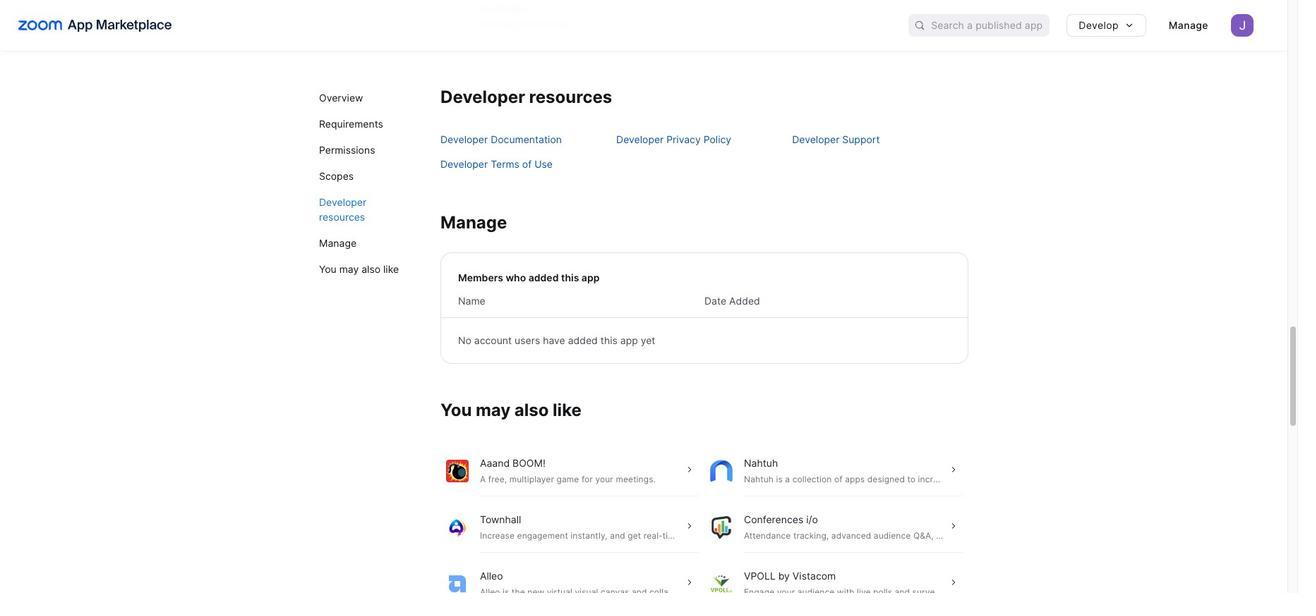 Task type: locate. For each thing, give the bounding box(es) containing it.
1 vertical spatial developer resources
[[319, 196, 367, 223]]

and left interaction.
[[1049, 474, 1064, 485]]

engagement
[[995, 474, 1046, 485], [517, 531, 568, 541]]

1 vertical spatial conferences
[[1047, 531, 1099, 541]]

of left use
[[522, 158, 532, 170]]

developer left terms
[[441, 158, 488, 170]]

0 vertical spatial of
[[522, 158, 532, 170]]

is
[[776, 474, 783, 485]]

scopes link
[[319, 163, 415, 189]]

1 vertical spatial audience
[[874, 531, 911, 541]]

may down the 'manage' link
[[339, 263, 359, 275]]

may up aaand
[[476, 400, 511, 421]]

added right 'who'
[[529, 272, 559, 284]]

i/o
[[807, 514, 818, 526], [1101, 531, 1111, 541]]

0 vertical spatial also
[[362, 263, 381, 275]]

and inside conferences i/o attendance tracking, advanced audience q&a, live polling, and more from conferences i/o
[[985, 531, 1000, 541]]

1 vertical spatial resources
[[319, 211, 365, 223]]

feedback
[[683, 531, 721, 541]]

1 vertical spatial this
[[601, 334, 618, 346]]

developer terms of use
[[441, 158, 553, 170]]

developer terms of use link
[[441, 152, 617, 176]]

resources
[[529, 87, 613, 107], [319, 211, 365, 223]]

manage for manage button
[[1169, 19, 1209, 31]]

developer for "developer terms of use" "link"
[[441, 158, 488, 170]]

no account users have added this app yet
[[458, 334, 656, 346]]

nahtuh left 'is' at the right
[[744, 474, 774, 485]]

i/o up mics
[[807, 514, 818, 526]]

manage for the 'manage' link
[[319, 237, 357, 249]]

for
[[582, 474, 593, 485]]

0 horizontal spatial you
[[319, 263, 337, 275]]

engagement inside nahtuh nahtuh is a collection of apps designed to increase audience engagement and interaction.
[[995, 474, 1046, 485]]

apps
[[845, 474, 865, 485]]

this left "yet"
[[601, 334, 618, 346]]

scopes
[[319, 170, 354, 182]]

0 vertical spatial developer resources
[[441, 87, 613, 107]]

0 vertical spatial added
[[529, 272, 559, 284]]

0 horizontal spatial audience
[[874, 531, 911, 541]]

2 vertical spatial manage
[[319, 237, 357, 249]]

developer down scopes
[[319, 196, 367, 208]]

0 vertical spatial engagement
[[995, 474, 1046, 485]]

1 vertical spatial i/o
[[1101, 531, 1111, 541]]

off.
[[840, 531, 853, 541]]

nahtuh
[[744, 457, 778, 469], [744, 474, 774, 485]]

0 horizontal spatial also
[[362, 263, 381, 275]]

and left more
[[985, 531, 1000, 541]]

added
[[529, 272, 559, 284], [568, 334, 598, 346]]

1 horizontal spatial of
[[835, 474, 843, 485]]

developer resources down scopes
[[319, 196, 367, 223]]

yet
[[641, 334, 656, 346]]

use
[[535, 158, 553, 170]]

0 horizontal spatial may
[[339, 263, 359, 275]]

1 horizontal spatial resources
[[529, 87, 613, 107]]

0 horizontal spatial i/o
[[807, 514, 818, 526]]

this right 'who'
[[561, 272, 579, 284]]

0 horizontal spatial you may also like
[[319, 263, 399, 275]]

zoom app zoomapp:inmeeting
[[478, 3, 572, 29]]

1 horizontal spatial app
[[621, 334, 638, 346]]

developer documentation
[[441, 133, 562, 145]]

may
[[339, 263, 359, 275], [476, 400, 511, 421]]

to
[[908, 474, 916, 485]]

develop button
[[1067, 14, 1147, 37]]

0 vertical spatial you may also like
[[319, 263, 399, 275]]

developer left support
[[792, 133, 840, 145]]

vpoll by vistacom
[[744, 570, 836, 582]]

i/o down interaction.
[[1101, 531, 1111, 541]]

1 horizontal spatial you
[[441, 400, 472, 421]]

requirements
[[319, 118, 383, 130]]

developer privacy policy link
[[617, 127, 792, 152]]

0 vertical spatial you
[[319, 263, 337, 275]]

0 vertical spatial this
[[561, 272, 579, 284]]

0 horizontal spatial like
[[383, 263, 399, 275]]

1 vertical spatial may
[[476, 400, 511, 421]]

0 vertical spatial app
[[582, 272, 600, 284]]

requirements link
[[319, 111, 415, 137]]

instantly,
[[571, 531, 608, 541]]

like down the 'manage' link
[[383, 263, 399, 275]]

designed
[[868, 474, 905, 485]]

audience inside conferences i/o attendance tracking, advanced audience q&a, live polling, and more from conferences i/o
[[874, 531, 911, 541]]

1 horizontal spatial audience
[[955, 474, 993, 485]]

0 horizontal spatial this
[[561, 272, 579, 284]]

audience
[[955, 474, 993, 485], [874, 531, 911, 541]]

0 vertical spatial manage
[[1169, 19, 1209, 31]]

1 horizontal spatial conferences
[[1047, 531, 1099, 541]]

1 horizontal spatial i/o
[[1101, 531, 1111, 541]]

developer
[[441, 87, 525, 107], [441, 133, 488, 145], [617, 133, 664, 145], [792, 133, 840, 145], [441, 158, 488, 170], [319, 196, 367, 208]]

engagement down townhall
[[517, 531, 568, 541]]

0 vertical spatial like
[[383, 263, 399, 275]]

0 horizontal spatial of
[[522, 158, 532, 170]]

1 horizontal spatial engagement
[[995, 474, 1046, 485]]

your
[[596, 474, 614, 485]]

1 horizontal spatial this
[[601, 334, 618, 346]]

0 vertical spatial may
[[339, 263, 359, 275]]

you down no
[[441, 400, 472, 421]]

1 vertical spatial also
[[515, 400, 549, 421]]

audience inside nahtuh nahtuh is a collection of apps designed to increase audience engagement and interaction.
[[955, 474, 993, 485]]

2 horizontal spatial manage
[[1169, 19, 1209, 31]]

also up boom!
[[515, 400, 549, 421]]

developer resources up 'documentation'
[[441, 87, 613, 107]]

0 vertical spatial nahtuh
[[744, 457, 778, 469]]

conferences right from
[[1047, 531, 1099, 541]]

aaand
[[480, 457, 510, 469]]

1 vertical spatial engagement
[[517, 531, 568, 541]]

developer privacy policy
[[617, 133, 732, 145]]

policy
[[704, 133, 732, 145]]

0 vertical spatial audience
[[955, 474, 993, 485]]

you
[[319, 263, 337, 275], [441, 400, 472, 421]]

1 vertical spatial added
[[568, 334, 598, 346]]

polling,
[[953, 531, 982, 541]]

manage
[[1169, 19, 1209, 31], [441, 212, 507, 233], [319, 237, 357, 249]]

0 horizontal spatial manage
[[319, 237, 357, 249]]

developer up developer terms of use
[[441, 133, 488, 145]]

you down the 'manage' link
[[319, 263, 337, 275]]

advanced
[[832, 531, 872, 541]]

have
[[543, 334, 565, 346]]

0 vertical spatial conferences
[[744, 514, 804, 526]]

developer support
[[792, 133, 880, 145]]

interaction.
[[1066, 474, 1112, 485]]

you may also like down the 'manage' link
[[319, 263, 399, 275]]

1 vertical spatial nahtuh
[[744, 474, 774, 485]]

conferences up 'attendance'
[[744, 514, 804, 526]]

by
[[779, 570, 790, 582]]

also
[[362, 263, 381, 275], [515, 400, 549, 421]]

1 vertical spatial manage
[[441, 212, 507, 233]]

app
[[582, 272, 600, 284], [621, 334, 638, 346]]

conferences i/o attendance tracking, advanced audience q&a, live polling, and more from conferences i/o
[[744, 514, 1111, 541]]

a
[[480, 474, 486, 485]]

develop
[[1079, 19, 1119, 31]]

1 horizontal spatial you may also like
[[441, 400, 582, 421]]

1 vertical spatial of
[[835, 474, 843, 485]]

townhall
[[480, 514, 521, 526]]

audience right increase
[[955, 474, 993, 485]]

engagement up more
[[995, 474, 1046, 485]]

1 vertical spatial like
[[553, 400, 582, 421]]

vpoll
[[744, 570, 776, 582]]

added right have
[[568, 334, 598, 346]]

developer resources
[[441, 87, 613, 107], [319, 196, 367, 223]]

resources up developer documentation link
[[529, 87, 613, 107]]

audience left q&a,
[[874, 531, 911, 541]]

you may also like
[[319, 263, 399, 275], [441, 400, 582, 421]]

are
[[824, 531, 837, 541]]

0 horizontal spatial resources
[[319, 211, 365, 223]]

developer resources link
[[319, 189, 415, 230]]

of
[[522, 158, 532, 170], [835, 474, 843, 485]]

of left apps
[[835, 474, 843, 485]]

increase
[[480, 531, 515, 541]]

this
[[561, 272, 579, 284], [601, 334, 618, 346]]

nahtuh up 'is' at the right
[[744, 457, 778, 469]]

1 horizontal spatial also
[[515, 400, 549, 421]]

you may also like link
[[319, 256, 415, 282]]

also down the 'manage' link
[[362, 263, 381, 275]]

aaand boom! a free, multiplayer game for your meetings.
[[480, 457, 656, 485]]

0 horizontal spatial added
[[529, 272, 559, 284]]

from
[[1025, 531, 1044, 541]]

zoomapp:inmeeting
[[478, 17, 572, 29]]

you may also like up aaand
[[441, 400, 582, 421]]

manage inside button
[[1169, 19, 1209, 31]]

conferences
[[744, 514, 804, 526], [1047, 531, 1099, 541]]

1 vertical spatial you
[[441, 400, 472, 421]]

developer left the privacy
[[617, 133, 664, 145]]

1 nahtuh from the top
[[744, 457, 778, 469]]

like up the aaand boom! a free, multiplayer game for your meetings. at bottom
[[553, 400, 582, 421]]

developer inside "link"
[[441, 158, 488, 170]]

like
[[383, 263, 399, 275], [553, 400, 582, 421]]

banner
[[0, 0, 1288, 51]]

developer for developer resources link
[[319, 196, 367, 208]]

0 horizontal spatial engagement
[[517, 531, 568, 541]]

resources up the 'manage' link
[[319, 211, 365, 223]]

0 vertical spatial resources
[[529, 87, 613, 107]]



Task type: vqa. For each thing, say whether or not it's contained in the screenshot.
others
no



Task type: describe. For each thing, give the bounding box(es) containing it.
1 vertical spatial app
[[621, 334, 638, 346]]

attendance
[[744, 531, 791, 541]]

engagement inside townhall increase engagement instantly, and get real-time feedback when cameras and mics are off.
[[517, 531, 568, 541]]

overview
[[319, 92, 363, 104]]

who
[[506, 272, 526, 284]]

name
[[458, 295, 486, 307]]

more
[[1002, 531, 1023, 541]]

mics
[[803, 531, 822, 541]]

members who added this app
[[458, 272, 600, 284]]

manage button
[[1158, 14, 1220, 37]]

overview link
[[319, 85, 415, 111]]

privacy
[[667, 133, 701, 145]]

you inside you may also like link
[[319, 263, 337, 275]]

app
[[508, 3, 527, 15]]

Search text field
[[932, 15, 1050, 36]]

terms
[[491, 158, 520, 170]]

1 vertical spatial you may also like
[[441, 400, 582, 421]]

alleo button
[[441, 559, 705, 594]]

meetings.
[[616, 474, 656, 485]]

boom!
[[513, 457, 546, 469]]

vistacom
[[793, 570, 836, 582]]

increase
[[918, 474, 953, 485]]

zoom
[[478, 3, 505, 15]]

multiplayer
[[510, 474, 554, 485]]

cameras
[[748, 531, 783, 541]]

tracking,
[[794, 531, 829, 541]]

0 horizontal spatial developer resources
[[319, 196, 367, 223]]

permissions link
[[319, 137, 415, 163]]

permissions
[[319, 144, 375, 156]]

free,
[[488, 474, 507, 485]]

date added
[[705, 295, 760, 307]]

developer support link
[[792, 127, 968, 152]]

when
[[724, 531, 746, 541]]

time
[[663, 531, 681, 541]]

of inside nahtuh nahtuh is a collection of apps designed to increase audience engagement and interaction.
[[835, 474, 843, 485]]

support
[[843, 133, 880, 145]]

real-
[[644, 531, 663, 541]]

developer for developer support link
[[792, 133, 840, 145]]

no
[[458, 334, 472, 346]]

like inside you may also like link
[[383, 263, 399, 275]]

you may also like inside you may also like link
[[319, 263, 399, 275]]

developer up developer documentation
[[441, 87, 525, 107]]

1 horizontal spatial like
[[553, 400, 582, 421]]

manage link
[[319, 230, 415, 256]]

0 horizontal spatial app
[[582, 272, 600, 284]]

also inside you may also like link
[[362, 263, 381, 275]]

alleo
[[480, 570, 503, 582]]

developer for developer documentation link
[[441, 133, 488, 145]]

townhall increase engagement instantly, and get real-time feedback when cameras and mics are off.
[[480, 514, 853, 541]]

added
[[730, 295, 760, 307]]

developer for developer privacy policy link
[[617, 133, 664, 145]]

developer documentation link
[[441, 127, 617, 152]]

users
[[515, 334, 540, 346]]

0 horizontal spatial conferences
[[744, 514, 804, 526]]

account
[[474, 334, 512, 346]]

documentation
[[491, 133, 562, 145]]

1 horizontal spatial developer resources
[[441, 87, 613, 107]]

get
[[628, 531, 641, 541]]

date
[[705, 295, 727, 307]]

search a published app element
[[909, 14, 1050, 37]]

of inside "developer terms of use" "link"
[[522, 158, 532, 170]]

1 horizontal spatial manage
[[441, 212, 507, 233]]

1 horizontal spatial may
[[476, 400, 511, 421]]

members
[[458, 272, 503, 284]]

q&a,
[[914, 531, 934, 541]]

and left get
[[610, 531, 626, 541]]

nahtuh nahtuh is a collection of apps designed to increase audience engagement and interaction.
[[744, 457, 1112, 485]]

vpoll by vistacom button
[[705, 559, 969, 594]]

live
[[936, 531, 950, 541]]

a
[[786, 474, 790, 485]]

collection
[[793, 474, 832, 485]]

resources inside developer resources link
[[319, 211, 365, 223]]

and inside nahtuh nahtuh is a collection of apps designed to increase audience engagement and interaction.
[[1049, 474, 1064, 485]]

game
[[557, 474, 579, 485]]

and left mics
[[785, 531, 801, 541]]

2 nahtuh from the top
[[744, 474, 774, 485]]

0 vertical spatial i/o
[[807, 514, 818, 526]]

1 horizontal spatial added
[[568, 334, 598, 346]]

banner containing develop
[[0, 0, 1288, 51]]



